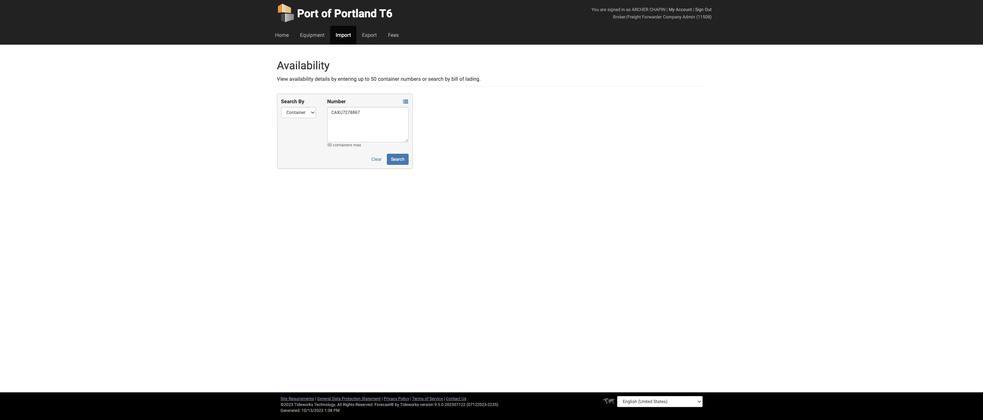 Task type: describe. For each thing, give the bounding box(es) containing it.
of inside site requirements | general data protection statement | privacy policy | terms of service | contact us ©2023 tideworks technology. all rights reserved. forecast® by tideworks version 9.5.0.202307122 (07122023-2235) generated: 10/13/2023 1:38 pm
[[425, 396, 429, 401]]

view
[[277, 76, 288, 82]]

max
[[354, 143, 361, 148]]

us
[[462, 396, 467, 401]]

site requirements link
[[281, 396, 314, 401]]

fees
[[388, 32, 399, 38]]

site requirements | general data protection statement | privacy policy | terms of service | contact us ©2023 tideworks technology. all rights reserved. forecast® by tideworks version 9.5.0.202307122 (07122023-2235) generated: 10/13/2023 1:38 pm
[[281, 396, 499, 413]]

0 horizontal spatial by
[[332, 76, 337, 82]]

clear button
[[368, 154, 386, 165]]

clear
[[372, 157, 382, 162]]

1:38
[[325, 408, 333, 413]]

search for search
[[391, 157, 405, 162]]

lading.
[[466, 76, 481, 82]]

t6
[[380, 7, 393, 20]]

admin
[[683, 14, 696, 20]]

containers
[[333, 143, 352, 148]]

company
[[664, 14, 682, 20]]

sign out link
[[696, 7, 712, 12]]

numbers
[[401, 76, 421, 82]]

(11508)
[[697, 14, 712, 20]]

| up 9.5.0.202307122
[[444, 396, 445, 401]]

availability
[[290, 76, 314, 82]]

all
[[337, 402, 342, 407]]

search by
[[281, 98, 305, 104]]

contact us link
[[446, 396, 467, 401]]

equipment button
[[295, 26, 330, 44]]

export button
[[357, 26, 383, 44]]

0 horizontal spatial of
[[322, 7, 332, 20]]

Number text field
[[327, 107, 409, 142]]

general data protection statement link
[[317, 396, 381, 401]]

account
[[676, 7, 693, 12]]

1 vertical spatial of
[[460, 76, 464, 82]]

| left 'general'
[[315, 396, 316, 401]]

broker/freight
[[614, 14, 642, 20]]

search button
[[387, 154, 409, 165]]

archer
[[632, 7, 649, 12]]

home
[[275, 32, 289, 38]]

entering
[[338, 76, 357, 82]]

availability
[[277, 59, 330, 72]]

tideworks
[[400, 402, 419, 407]]

fees button
[[383, 26, 405, 44]]

technology.
[[314, 402, 336, 407]]

port of portland t6 link
[[277, 0, 393, 26]]

| left sign
[[694, 7, 695, 12]]

as
[[626, 7, 631, 12]]

privacy
[[384, 396, 397, 401]]

privacy policy link
[[384, 396, 410, 401]]

2235)
[[488, 402, 499, 407]]



Task type: vqa. For each thing, say whether or not it's contained in the screenshot.
Home Popup Button
yes



Task type: locate. For each thing, give the bounding box(es) containing it.
9.5.0.202307122
[[435, 402, 466, 407]]

2 horizontal spatial by
[[445, 76, 451, 82]]

1 vertical spatial 50
[[327, 143, 332, 148]]

of right port
[[322, 7, 332, 20]]

by right details on the left
[[332, 76, 337, 82]]

by
[[299, 98, 305, 104]]

search right clear
[[391, 157, 405, 162]]

export
[[362, 32, 377, 38]]

chapin
[[650, 7, 666, 12]]

container
[[378, 76, 400, 82]]

my account link
[[669, 7, 693, 12]]

(07122023-
[[467, 402, 488, 407]]

reserved.
[[356, 402, 374, 407]]

general
[[317, 396, 331, 401]]

search inside search 'button'
[[391, 157, 405, 162]]

by down privacy policy link
[[395, 402, 399, 407]]

0 vertical spatial 50
[[371, 76, 377, 82]]

by inside site requirements | general data protection statement | privacy policy | terms of service | contact us ©2023 tideworks technology. all rights reserved. forecast® by tideworks version 9.5.0.202307122 (07122023-2235) generated: 10/13/2023 1:38 pm
[[395, 402, 399, 407]]

or
[[423, 76, 427, 82]]

are
[[601, 7, 607, 12]]

rights
[[343, 402, 355, 407]]

1 horizontal spatial of
[[425, 396, 429, 401]]

details
[[315, 76, 330, 82]]

home button
[[270, 26, 295, 44]]

you
[[592, 7, 600, 12]]

service
[[430, 396, 443, 401]]

version
[[420, 402, 434, 407]]

1 vertical spatial search
[[391, 157, 405, 162]]

| up forecast®
[[382, 396, 383, 401]]

2 horizontal spatial of
[[460, 76, 464, 82]]

policy
[[398, 396, 410, 401]]

by
[[332, 76, 337, 82], [445, 76, 451, 82], [395, 402, 399, 407]]

import
[[336, 32, 351, 38]]

search for search by
[[281, 98, 297, 104]]

50 containers max
[[327, 143, 361, 148]]

0 horizontal spatial 50
[[327, 143, 332, 148]]

view availability details by entering up to 50 container numbers or search by bill of lading.
[[277, 76, 481, 82]]

of
[[322, 7, 332, 20], [460, 76, 464, 82], [425, 396, 429, 401]]

1 horizontal spatial 50
[[371, 76, 377, 82]]

show list image
[[403, 99, 409, 104]]

number
[[327, 98, 346, 104]]

signed
[[608, 7, 621, 12]]

forecast®
[[375, 402, 394, 407]]

by left bill
[[445, 76, 451, 82]]

0 vertical spatial search
[[281, 98, 297, 104]]

portland
[[334, 7, 377, 20]]

©2023 tideworks
[[281, 402, 313, 407]]

forwarder
[[643, 14, 662, 20]]

search
[[281, 98, 297, 104], [391, 157, 405, 162]]

50 left containers
[[327, 143, 332, 148]]

terms
[[412, 396, 424, 401]]

10/13/2023
[[302, 408, 324, 413]]

import button
[[330, 26, 357, 44]]

| left my
[[667, 7, 668, 12]]

out
[[705, 7, 712, 12]]

requirements
[[289, 396, 314, 401]]

| up tideworks
[[411, 396, 412, 401]]

contact
[[446, 396, 461, 401]]

1 horizontal spatial search
[[391, 157, 405, 162]]

|
[[667, 7, 668, 12], [694, 7, 695, 12], [315, 396, 316, 401], [382, 396, 383, 401], [411, 396, 412, 401], [444, 396, 445, 401]]

generated:
[[281, 408, 301, 413]]

in
[[622, 7, 625, 12]]

port of portland t6
[[297, 7, 393, 20]]

of right bill
[[460, 76, 464, 82]]

site
[[281, 396, 288, 401]]

search
[[428, 76, 444, 82]]

50
[[371, 76, 377, 82], [327, 143, 332, 148]]

1 horizontal spatial by
[[395, 402, 399, 407]]

search left by
[[281, 98, 297, 104]]

0 vertical spatial of
[[322, 7, 332, 20]]

you are signed in as archer chapin | my account | sign out broker/freight forwarder company admin (11508)
[[592, 7, 712, 20]]

equipment
[[300, 32, 325, 38]]

terms of service link
[[412, 396, 443, 401]]

data
[[332, 396, 341, 401]]

sign
[[696, 7, 704, 12]]

to
[[365, 76, 370, 82]]

statement
[[362, 396, 381, 401]]

protection
[[342, 396, 361, 401]]

up
[[358, 76, 364, 82]]

bill
[[452, 76, 458, 82]]

2 vertical spatial of
[[425, 396, 429, 401]]

0 horizontal spatial search
[[281, 98, 297, 104]]

50 right to
[[371, 76, 377, 82]]

port
[[297, 7, 319, 20]]

of up version
[[425, 396, 429, 401]]

my
[[669, 7, 675, 12]]

pm
[[334, 408, 340, 413]]



